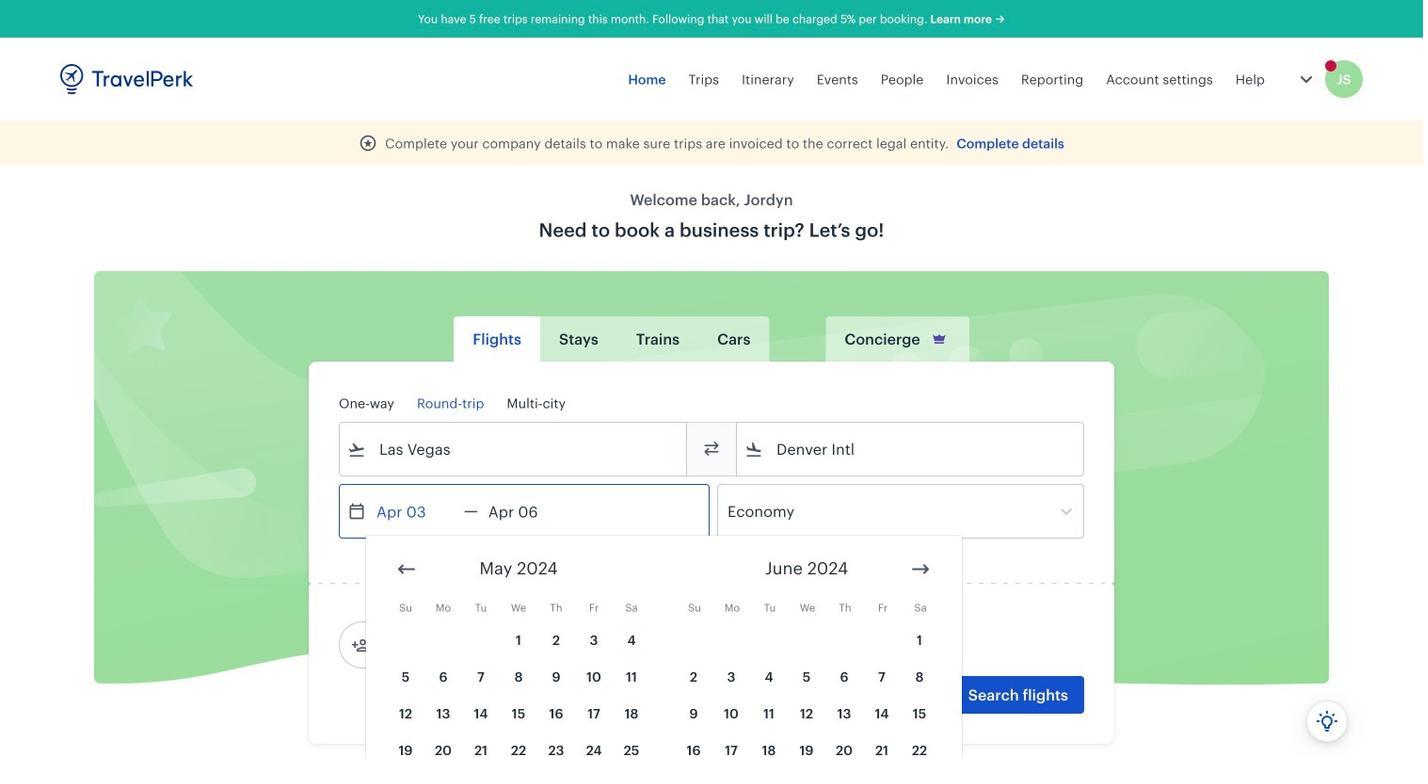 Task type: describe. For each thing, give the bounding box(es) containing it.
move backward to switch to the previous month. image
[[395, 558, 418, 581]]

Depart text field
[[366, 485, 464, 538]]

From search field
[[366, 434, 662, 464]]



Task type: locate. For each thing, give the bounding box(es) containing it.
Add first traveler search field
[[370, 630, 566, 660]]

Return text field
[[478, 485, 576, 538]]

calendar application
[[366, 536, 1424, 757]]

To search field
[[764, 434, 1059, 464]]

move forward to switch to the next month. image
[[910, 558, 932, 581]]



